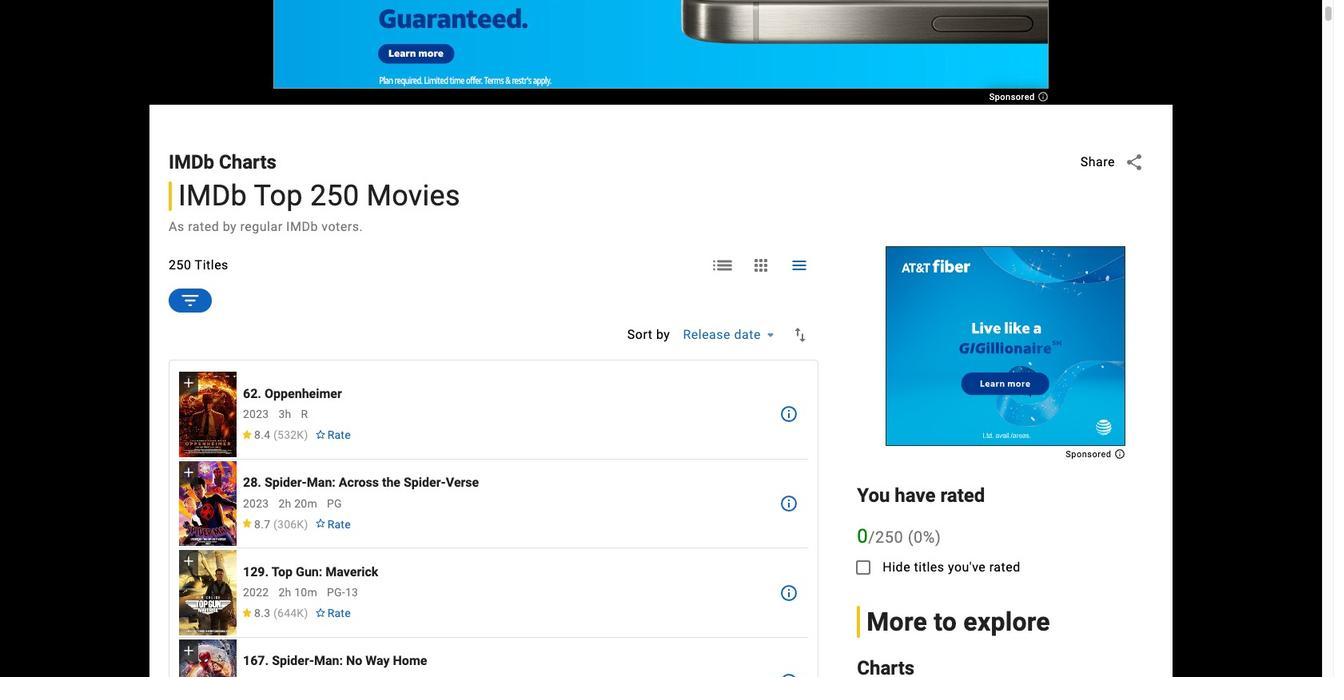 Task type: locate. For each thing, give the bounding box(es) containing it.
2023 down 62.
[[243, 408, 269, 421]]

rate for maverick
[[328, 607, 351, 620]]

) down 10m
[[304, 607, 308, 620]]

0 vertical spatial by
[[223, 219, 237, 234]]

by right sort
[[656, 327, 670, 342]]

group left "2022"
[[179, 550, 237, 636]]

group left 167.
[[179, 640, 237, 677]]

you have rated
[[857, 484, 985, 507]]

2 star inline image from the top
[[241, 608, 253, 617]]

regular
[[240, 219, 283, 234]]

star inline image inside imdb rating: 8.4 "element"
[[241, 430, 253, 439]]

2 2h from the top
[[279, 586, 291, 599]]

2023 down 28.
[[243, 497, 269, 510]]

2023
[[243, 408, 269, 421], [243, 497, 269, 510]]

250
[[310, 179, 359, 213], [169, 257, 191, 272], [876, 527, 904, 547]]

home
[[393, 654, 427, 669]]

across
[[339, 475, 379, 490]]

tom cruise in top gun: maverick (2022) image
[[179, 550, 237, 635]]

1 vertical spatial man:
[[314, 654, 343, 669]]

0 vertical spatial rated
[[188, 219, 219, 234]]

star inline image
[[241, 430, 253, 439], [241, 608, 253, 617]]

imdb charts
[[169, 151, 277, 173]]

1 vertical spatial imdb
[[178, 179, 247, 213]]

top up 2h 10m
[[272, 564, 293, 580]]

) left star border inline image
[[304, 518, 308, 531]]

change sort by direction image
[[791, 325, 810, 345]]

group left 62.
[[179, 372, 237, 457]]

4 group from the top
[[179, 640, 237, 677]]

group left star inline icon
[[179, 461, 237, 546]]

3 rate from the top
[[328, 607, 351, 620]]

star border inline image right the 532k
[[315, 430, 326, 439]]

2h for top
[[279, 586, 291, 599]]

0 vertical spatial man:
[[307, 475, 336, 490]]

titles
[[195, 257, 229, 272]]

rate
[[328, 429, 351, 441], [328, 518, 351, 531], [328, 607, 351, 620]]

rate button
[[308, 421, 357, 449], [308, 510, 357, 539], [308, 599, 357, 628]]

1 horizontal spatial by
[[656, 327, 670, 342]]

( up hide
[[908, 527, 914, 547]]

add image down tom cruise in top gun: maverick (2022) 'image'
[[181, 643, 197, 659]]

4 add image from the top
[[181, 643, 197, 659]]

willem dafoe, jamie foxx, rhys ifans, benedict cumberbatch, zendaya, and tom holland in spider-man: no way home (2021) image
[[179, 640, 237, 677]]

movies
[[367, 179, 460, 213]]

imdb
[[169, 151, 214, 173], [178, 179, 247, 213], [286, 219, 318, 234]]

2 add image from the top
[[181, 464, 197, 480]]

0 vertical spatial rate
[[328, 429, 351, 441]]

0 vertical spatial sponsored content section
[[273, 0, 1049, 102]]

)
[[304, 429, 308, 441], [304, 518, 308, 531], [935, 527, 941, 547], [304, 607, 308, 620]]

star inline image
[[241, 519, 253, 528]]

release date
[[683, 327, 761, 342]]

2 2023 from the top
[[243, 497, 269, 510]]

release
[[683, 327, 731, 342]]

2 vertical spatial 250
[[876, 527, 904, 547]]

pg
[[327, 497, 342, 510]]

imdb top 250 movies as rated by regular imdb voters.
[[169, 179, 460, 234]]

8.4 ( 532k )
[[254, 429, 308, 441]]

more
[[867, 607, 928, 637]]

/
[[869, 527, 876, 547]]

way
[[366, 654, 390, 669]]

250 inside imdb top 250 movies as rated by regular imdb voters.
[[310, 179, 359, 213]]

2 horizontal spatial rated
[[990, 559, 1021, 575]]

imdb down imdb charts
[[178, 179, 247, 213]]

group for 28. spider-man: across the spider-verse
[[179, 461, 237, 546]]

rated
[[188, 219, 219, 234], [941, 484, 985, 507], [990, 559, 1021, 575]]

by inside imdb top 250 movies as rated by regular imdb voters.
[[223, 219, 237, 234]]

share
[[1081, 154, 1115, 170]]

selected:  compact view image
[[790, 256, 809, 275]]

imdb rating: 8.4 element
[[241, 429, 308, 441]]

1 star inline image from the top
[[241, 430, 253, 439]]

you've
[[948, 559, 986, 575]]

1 vertical spatial rate
[[328, 518, 351, 531]]

star inline image inside imdb rating: 8.3 element
[[241, 608, 253, 617]]

2 rate button from the top
[[308, 510, 357, 539]]

top
[[254, 179, 303, 213], [272, 564, 293, 580]]

man:
[[307, 475, 336, 490], [314, 654, 343, 669]]

8.7 ( 306k )
[[254, 518, 308, 531]]

imdb for top
[[178, 179, 247, 213]]

sponsored content section
[[273, 0, 1049, 102], [886, 246, 1125, 460]]

rate for across
[[328, 518, 351, 531]]

add image down oscar isaac, andy samberg, jake johnson, daniel kaluuya, hailee steinfeld, karan soni, shameik moore, and issa rae in spider-man: across the spider-verse (2023) image
[[181, 554, 197, 570]]

checkbox unchecked image
[[854, 558, 873, 577]]

rated inside imdb top 250 movies as rated by regular imdb voters.
[[188, 219, 219, 234]]

2 horizontal spatial 250
[[876, 527, 904, 547]]

0 vertical spatial top
[[254, 179, 303, 213]]

top up "regular" at the left top of the page
[[254, 179, 303, 213]]

1 add image from the top
[[181, 375, 197, 391]]

sponsored for the top sponsored content section
[[990, 92, 1038, 102]]

2 star border inline image from the top
[[315, 608, 326, 617]]

sponsored for the bottommost sponsored content section
[[1066, 449, 1114, 460]]

(
[[273, 429, 277, 441], [273, 518, 277, 531], [908, 527, 914, 547], [273, 607, 277, 620]]

3 rate button from the top
[[308, 599, 357, 628]]

1 2023 from the top
[[243, 408, 269, 421]]

250 right 0
[[876, 527, 904, 547]]

add image left 62.
[[181, 375, 197, 391]]

no
[[346, 654, 362, 669]]

by
[[223, 219, 237, 234], [656, 327, 670, 342]]

2 group from the top
[[179, 461, 237, 546]]

explore
[[964, 607, 1051, 637]]

star inline image for 62.
[[241, 430, 253, 439]]

0 vertical spatial 2h
[[279, 497, 291, 510]]

1 vertical spatial rated
[[941, 484, 985, 507]]

8.3 ( 644k )
[[254, 607, 308, 620]]

( for 129. top gun: maverick
[[273, 607, 277, 620]]

2 vertical spatial rate
[[328, 607, 351, 620]]

0 vertical spatial rate button
[[308, 421, 357, 449]]

top inside imdb top 250 movies as rated by regular imdb voters.
[[254, 179, 303, 213]]

rate right the 532k
[[328, 429, 351, 441]]

sponsored
[[990, 92, 1038, 102], [1066, 449, 1114, 460]]

rated right you've
[[990, 559, 1021, 575]]

rate down pg-
[[328, 607, 351, 620]]

share on social media image
[[1125, 153, 1144, 172]]

3 add image from the top
[[181, 554, 197, 570]]

250 inside 0 / 250 ( 0% )
[[876, 527, 904, 547]]

rate button for maverick
[[308, 599, 357, 628]]

0 vertical spatial star border inline image
[[315, 430, 326, 439]]

250 up voters.
[[310, 179, 359, 213]]

2 vertical spatial rated
[[990, 559, 1021, 575]]

) up titles
[[935, 527, 941, 547]]

oppenheimer
[[265, 386, 342, 401]]

2h left 10m
[[279, 586, 291, 599]]

2h left 20m
[[279, 497, 291, 510]]

250 left the titles
[[169, 257, 191, 272]]

8.7
[[254, 518, 270, 531]]

spider- right 167.
[[272, 654, 314, 669]]

to
[[934, 607, 957, 637]]

spider- for 28. spider-man: across the spider-verse
[[265, 475, 307, 490]]

1 vertical spatial 2023
[[243, 497, 269, 510]]

0 horizontal spatial rated
[[188, 219, 219, 234]]

250 for 0
[[876, 527, 904, 547]]

add image for 62. oppenheimer
[[181, 375, 197, 391]]

( right 8.7
[[273, 518, 277, 531]]

1 vertical spatial 250
[[169, 257, 191, 272]]

spider-
[[265, 475, 307, 490], [404, 475, 446, 490], [272, 654, 314, 669]]

spider- up the 2h 20m
[[265, 475, 307, 490]]

( inside 0 / 250 ( 0% )
[[908, 527, 914, 547]]

star border inline image down 10m
[[315, 608, 326, 617]]

1 vertical spatial star inline image
[[241, 608, 253, 617]]

hide
[[883, 559, 911, 575]]

by left "regular" at the left top of the page
[[223, 219, 237, 234]]

1 star border inline image from the top
[[315, 430, 326, 439]]

129.
[[243, 564, 269, 580]]

0 horizontal spatial by
[[223, 219, 237, 234]]

0 horizontal spatial sponsored
[[990, 92, 1038, 102]]

top inside the "129. top gun: maverick" link
[[272, 564, 293, 580]]

( right "8.4"
[[273, 429, 277, 441]]

( right 8.3
[[273, 607, 277, 620]]

imdb left the charts
[[169, 151, 214, 173]]

1 2h from the top
[[279, 497, 291, 510]]

1 group from the top
[[179, 372, 237, 457]]

) down r
[[304, 429, 308, 441]]

see more information about spider-man: across the spider-verse image
[[780, 494, 799, 513]]

cillian murphy in oppenheimer (2023) image
[[179, 372, 237, 457]]

group
[[179, 372, 237, 457], [179, 461, 237, 546], [179, 550, 237, 636], [179, 640, 237, 677]]

10m
[[294, 586, 317, 599]]

group for 129. top gun: maverick
[[179, 550, 237, 636]]

1 vertical spatial sponsored
[[1066, 449, 1114, 460]]

man: up pg
[[307, 475, 336, 490]]

2 vertical spatial rate button
[[308, 599, 357, 628]]

rated right have
[[941, 484, 985, 507]]

0 vertical spatial 250
[[310, 179, 359, 213]]

250 titles
[[169, 257, 229, 272]]

rated right as
[[188, 219, 219, 234]]

see more information about spider-man: no way home image
[[780, 672, 799, 677]]

1 vertical spatial 2h
[[279, 586, 291, 599]]

1 vertical spatial star border inline image
[[315, 608, 326, 617]]

1 horizontal spatial sponsored
[[1066, 449, 1114, 460]]

1 rate from the top
[[328, 429, 351, 441]]

man: left no
[[314, 654, 343, 669]]

rate right star border inline image
[[328, 518, 351, 531]]

add image
[[181, 375, 197, 391], [181, 464, 197, 480], [181, 554, 197, 570], [181, 643, 197, 659]]

star inline image left 8.3
[[241, 608, 253, 617]]

62.
[[243, 386, 261, 401]]

1 horizontal spatial 250
[[310, 179, 359, 213]]

star border inline image
[[315, 430, 326, 439], [315, 608, 326, 617]]

man: for no
[[314, 654, 343, 669]]

2h
[[279, 497, 291, 510], [279, 586, 291, 599]]

1 horizontal spatial rated
[[941, 484, 985, 507]]

0 vertical spatial imdb
[[169, 151, 214, 173]]

grid view image
[[752, 256, 771, 275]]

) for 62. oppenheimer
[[304, 429, 308, 441]]

167. spider-man: no way home link
[[243, 654, 427, 669]]

3 group from the top
[[179, 550, 237, 636]]

gun:
[[296, 564, 322, 580]]

129. top gun: maverick
[[243, 564, 379, 580]]

see more information about oppenheimer image
[[780, 405, 799, 424]]

2h for spider-
[[279, 497, 291, 510]]

( for 28. spider-man: across the spider-verse
[[273, 518, 277, 531]]

imdb rating: 8.3 element
[[241, 607, 308, 620]]

arrow drop down image
[[761, 325, 780, 345]]

imdb left voters.
[[286, 219, 318, 234]]

1 vertical spatial top
[[272, 564, 293, 580]]

add image down cillian murphy in oppenheimer (2023) image
[[181, 464, 197, 480]]

) for 28. spider-man: across the spider-verse
[[304, 518, 308, 531]]

star inline image left "8.4"
[[241, 430, 253, 439]]

28.
[[243, 475, 261, 490]]

2 rate from the top
[[328, 518, 351, 531]]

0 vertical spatial 2023
[[243, 408, 269, 421]]

1 vertical spatial rate button
[[308, 510, 357, 539]]

) for 129. top gun: maverick
[[304, 607, 308, 620]]

0 vertical spatial sponsored
[[990, 92, 1038, 102]]

0 vertical spatial star inline image
[[241, 430, 253, 439]]

add image for 28. spider-man: across the spider-verse
[[181, 464, 197, 480]]



Task type: describe. For each thing, give the bounding box(es) containing it.
532k
[[277, 429, 304, 441]]

top for 129.
[[272, 564, 293, 580]]

oscar isaac, andy samberg, jake johnson, daniel kaluuya, hailee steinfeld, karan soni, shameik moore, and issa rae in spider-man: across the spider-verse (2023) image
[[179, 461, 237, 546]]

13
[[345, 586, 358, 599]]

imdb rating: 8.7 element
[[241, 518, 308, 531]]

2022
[[243, 586, 269, 599]]

Hide titles you've rated checkbox
[[845, 548, 883, 587]]

0%
[[914, 527, 935, 547]]

top for imdb
[[254, 179, 303, 213]]

306k
[[277, 518, 304, 531]]

charts
[[219, 151, 277, 173]]

8.4
[[254, 429, 270, 441]]

detailed view image
[[713, 256, 733, 275]]

add image for 129. top gun: maverick
[[181, 554, 197, 570]]

star border inline image
[[315, 519, 326, 528]]

( for 62. oppenheimer
[[273, 429, 277, 441]]

verse
[[446, 475, 479, 490]]

voters.
[[322, 219, 363, 234]]

167. spider-man: no way home
[[243, 654, 427, 669]]

star inline image for 129.
[[241, 608, 253, 617]]

2 vertical spatial imdb
[[286, 219, 318, 234]]

62. oppenheimer link
[[243, 386, 342, 401]]

more to explore
[[867, 607, 1051, 637]]

3h
[[279, 408, 291, 421]]

1 rate button from the top
[[308, 421, 357, 449]]

) inside 0 / 250 ( 0% )
[[935, 527, 941, 547]]

0
[[857, 525, 869, 547]]

star border inline image for top
[[315, 608, 326, 617]]

2h 20m
[[279, 497, 317, 510]]

sort by
[[628, 327, 670, 342]]

group for 62. oppenheimer
[[179, 372, 237, 457]]

titles
[[914, 559, 945, 575]]

spider- right the
[[404, 475, 446, 490]]

the
[[382, 475, 401, 490]]

r
[[301, 408, 308, 421]]

28. spider-man: across the spider-verse
[[243, 475, 479, 490]]

1 vertical spatial sponsored content section
[[886, 246, 1125, 460]]

250 for imdb
[[310, 179, 359, 213]]

man: for across
[[307, 475, 336, 490]]

644k
[[277, 607, 304, 620]]

spider- for 167. spider-man: no way home
[[272, 654, 314, 669]]

star border inline image for oppenheimer
[[315, 430, 326, 439]]

62. oppenheimer
[[243, 386, 342, 401]]

have
[[895, 484, 936, 507]]

hide titles you've rated
[[883, 559, 1021, 575]]

129. top gun: maverick link
[[243, 564, 379, 580]]

you
[[857, 484, 890, 507]]

pg-
[[327, 586, 345, 599]]

2h 10m
[[279, 586, 317, 599]]

20m
[[294, 497, 317, 510]]

sort
[[628, 327, 653, 342]]

maverick
[[326, 564, 379, 580]]

as
[[169, 219, 184, 234]]

1 vertical spatial by
[[656, 327, 670, 342]]

date
[[734, 327, 761, 342]]

see more information about top gun: maverick image
[[780, 583, 799, 602]]

pg-13
[[327, 586, 358, 599]]

filter image
[[179, 289, 201, 312]]

2023 for 62.
[[243, 408, 269, 421]]

8.3
[[254, 607, 270, 620]]

rate button for across
[[308, 510, 357, 539]]

0 / 250 ( 0% )
[[857, 525, 941, 547]]

2023 for 28.
[[243, 497, 269, 510]]

28. spider-man: across the spider-verse link
[[243, 475, 479, 491]]

0 horizontal spatial 250
[[169, 257, 191, 272]]

167.
[[243, 654, 269, 669]]

imdb for charts
[[169, 151, 214, 173]]



Task type: vqa. For each thing, say whether or not it's contained in the screenshot.
Complaints on the top
no



